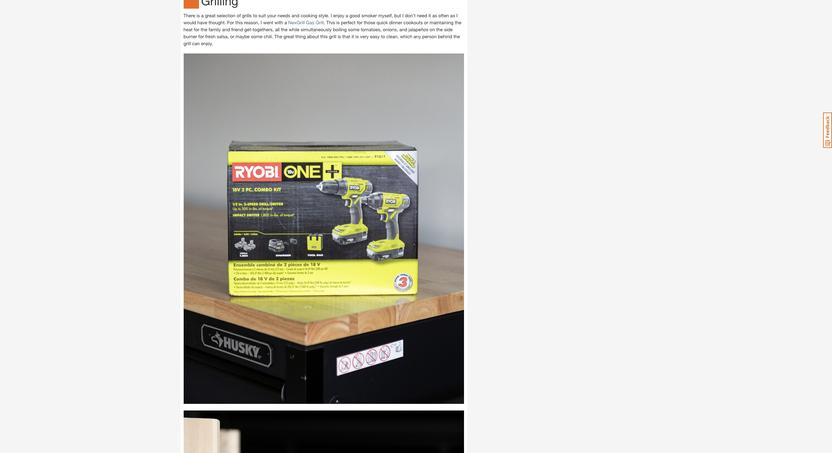 Task type: describe. For each thing, give the bounding box(es) containing it.
get-
[[245, 27, 253, 32]]

is left that
[[338, 34, 341, 39]]

1 as from the left
[[433, 13, 437, 18]]

there is a great selection of grills to suit your needs and cooking style. i enjoy a good smoker myself, but i don't need it as often as i would have thought. for this reason, i went with a
[[184, 13, 458, 25]]

selection
[[217, 13, 236, 18]]

cookouts
[[404, 20, 423, 25]]

1 horizontal spatial a
[[285, 20, 287, 25]]

cooking
[[301, 13, 317, 18]]

1 vertical spatial some
[[251, 34, 263, 39]]

all
[[275, 27, 280, 32]]

your
[[267, 13, 277, 18]]

i right but
[[403, 13, 404, 18]]

myself,
[[378, 13, 393, 18]]

reason,
[[244, 20, 260, 25]]

jalapeños
[[409, 27, 429, 32]]

the
[[275, 34, 282, 39]]

simultaneously
[[301, 27, 332, 32]]

salsa,
[[217, 34, 229, 39]]

gas
[[306, 20, 315, 25]]

enjoy.
[[201, 41, 213, 46]]

grill
[[316, 20, 324, 25]]

grills
[[242, 13, 252, 18]]

to inside 'there is a great selection of grills to suit your needs and cooking style. i enjoy a good smoker myself, but i don't need it as often as i would have thought. for this reason, i went with a'
[[253, 13, 257, 18]]

on
[[430, 27, 435, 32]]

burner
[[184, 34, 197, 39]]

maintaining
[[430, 20, 454, 25]]

while
[[289, 27, 300, 32]]

need
[[417, 13, 428, 18]]

the down the have
[[201, 27, 207, 32]]

nexgrill gas grill
[[288, 20, 324, 25]]

perfect
[[341, 20, 356, 25]]

easy
[[370, 34, 380, 39]]

box of ryobi one drill set of two. image
[[184, 54, 464, 404]]

0 vertical spatial grill
[[329, 34, 337, 39]]

family
[[209, 27, 221, 32]]

. this is perfect for those quick dinner cookouts or maintaining the heat for the family and friend get-togethers, all the while simultaneously boiling some tomatoes, onions, and jalapeños on the side burner for fresh salsa, or maybe some chili. the great thing about this grill is that it is very easy to clean, which any person behind the grill can enjoy.
[[184, 20, 462, 46]]

this inside . this is perfect for those quick dinner cookouts or maintaining the heat for the family and friend get-togethers, all the while simultaneously boiling some tomatoes, onions, and jalapeños on the side burner for fresh salsa, or maybe some chili. the great thing about this grill is that it is very easy to clean, which any person behind the grill can enjoy.
[[321, 34, 328, 39]]

great inside . this is perfect for those quick dinner cookouts or maintaining the heat for the family and friend get-togethers, all the while simultaneously boiling some tomatoes, onions, and jalapeños on the side burner for fresh salsa, or maybe some chili. the great thing about this grill is that it is very easy to clean, which any person behind the grill can enjoy.
[[284, 34, 294, 39]]

the right on
[[437, 27, 443, 32]]

but
[[395, 13, 401, 18]]

thing
[[296, 34, 306, 39]]

and inside 'there is a great selection of grills to suit your needs and cooking style. i enjoy a good smoker myself, but i don't need it as often as i would have thought. for this reason, i went with a'
[[292, 13, 300, 18]]

2 as from the left
[[451, 13, 455, 18]]

0 horizontal spatial and
[[222, 27, 230, 32]]

is left very
[[356, 34, 359, 39]]

would
[[184, 20, 196, 25]]

nexgrill
[[288, 20, 305, 25]]

friend
[[231, 27, 243, 32]]

great inside 'there is a great selection of grills to suit your needs and cooking style. i enjoy a good smoker myself, but i don't need it as often as i would have thought. for this reason, i went with a'
[[205, 13, 216, 18]]

0 horizontal spatial a
[[201, 13, 204, 18]]

of
[[237, 13, 241, 18]]

togethers,
[[253, 27, 274, 32]]

quick
[[377, 20, 388, 25]]

0 vertical spatial or
[[424, 20, 429, 25]]

any
[[414, 34, 421, 39]]

is down enjoy
[[337, 20, 340, 25]]

can
[[192, 41, 200, 46]]

nexgrill gas grill link
[[288, 20, 324, 25]]

i left went
[[261, 20, 262, 25]]

2 horizontal spatial and
[[400, 27, 408, 32]]

have
[[198, 20, 207, 25]]

dinner
[[389, 20, 403, 25]]

that
[[343, 34, 351, 39]]



Task type: vqa. For each thing, say whether or not it's contained in the screenshot.
bottom some
yes



Task type: locate. For each thing, give the bounding box(es) containing it.
1 vertical spatial to
[[381, 34, 385, 39]]

1 horizontal spatial or
[[424, 20, 429, 25]]

side
[[444, 27, 453, 32]]

for down good
[[357, 20, 363, 25]]

fresh
[[205, 34, 216, 39]]

with
[[275, 20, 283, 25]]

0 horizontal spatial this
[[236, 20, 243, 25]]

1 horizontal spatial as
[[451, 13, 455, 18]]

thought.
[[209, 20, 226, 25]]

or
[[424, 20, 429, 25], [230, 34, 235, 39]]

enjoy
[[333, 13, 345, 18]]

some down perfect
[[348, 27, 360, 32]]

some down togethers,
[[251, 34, 263, 39]]

about
[[307, 34, 319, 39]]

and
[[292, 13, 300, 18], [222, 27, 230, 32], [400, 27, 408, 32]]

which
[[400, 34, 413, 39]]

went
[[263, 20, 273, 25]]

a up perfect
[[346, 13, 348, 18]]

this
[[236, 20, 243, 25], [321, 34, 328, 39]]

1 vertical spatial it
[[352, 34, 354, 39]]

1 vertical spatial great
[[284, 34, 294, 39]]

heat
[[184, 27, 193, 32]]

person
[[423, 34, 437, 39]]

for
[[227, 20, 234, 25]]

0 vertical spatial great
[[205, 13, 216, 18]]

some
[[348, 27, 360, 32], [251, 34, 263, 39]]

it right that
[[352, 34, 354, 39]]

to right easy
[[381, 34, 385, 39]]

person using a ryobi tool to drill a hole. image
[[184, 411, 464, 453]]

feedback link image
[[824, 112, 833, 148]]

good
[[350, 13, 360, 18]]

don't
[[405, 13, 416, 18]]

a right with at top left
[[285, 20, 287, 25]]

maybe
[[236, 34, 250, 39]]

tomatoes,
[[361, 27, 382, 32]]

0 vertical spatial to
[[253, 13, 257, 18]]

very
[[360, 34, 369, 39]]

is
[[197, 13, 200, 18], [337, 20, 340, 25], [338, 34, 341, 39], [356, 34, 359, 39]]

grill
[[329, 34, 337, 39], [184, 41, 191, 46]]

the
[[455, 20, 462, 25], [201, 27, 207, 32], [281, 27, 288, 32], [437, 27, 443, 32], [454, 34, 460, 39]]

grill down burner
[[184, 41, 191, 46]]

0 horizontal spatial to
[[253, 13, 257, 18]]

and up which
[[400, 27, 408, 32]]

0 horizontal spatial or
[[230, 34, 235, 39]]

2 horizontal spatial a
[[346, 13, 348, 18]]

grill down boiling
[[329, 34, 337, 39]]

i up this
[[331, 13, 332, 18]]

or down need
[[424, 20, 429, 25]]

suit
[[259, 13, 266, 18]]

there
[[184, 13, 195, 18]]

1 horizontal spatial to
[[381, 34, 385, 39]]

as right often at the top right of page
[[451, 13, 455, 18]]

is up the have
[[197, 13, 200, 18]]

the right behind
[[454, 34, 460, 39]]

the right all at the top left
[[281, 27, 288, 32]]

smoker
[[362, 13, 377, 18]]

and up salsa,
[[222, 27, 230, 32]]

1 vertical spatial for
[[194, 27, 200, 32]]

boiling
[[333, 27, 347, 32]]

0 horizontal spatial grill
[[184, 41, 191, 46]]

as
[[433, 13, 437, 18], [451, 13, 455, 18]]

or down the friend on the top left
[[230, 34, 235, 39]]

clean,
[[387, 34, 399, 39]]

great up thought.
[[205, 13, 216, 18]]

for
[[357, 20, 363, 25], [194, 27, 200, 32], [199, 34, 204, 39]]

0 horizontal spatial great
[[205, 13, 216, 18]]

1 horizontal spatial great
[[284, 34, 294, 39]]

0 vertical spatial for
[[357, 20, 363, 25]]

and up nexgrill
[[292, 13, 300, 18]]

to left suit
[[253, 13, 257, 18]]

i
[[331, 13, 332, 18], [403, 13, 404, 18], [457, 13, 458, 18], [261, 20, 262, 25]]

for up can
[[199, 34, 204, 39]]

great down while at the top left
[[284, 34, 294, 39]]

as left often at the top right of page
[[433, 13, 437, 18]]

1 vertical spatial grill
[[184, 41, 191, 46]]

needs
[[278, 13, 290, 18]]

to inside . this is perfect for those quick dinner cookouts or maintaining the heat for the family and friend get-togethers, all the while simultaneously boiling some tomatoes, onions, and jalapeños on the side burner for fresh salsa, or maybe some chili. the great thing about this grill is that it is very easy to clean, which any person behind the grill can enjoy.
[[381, 34, 385, 39]]

this down "simultaneously"
[[321, 34, 328, 39]]

1 horizontal spatial and
[[292, 13, 300, 18]]

onions,
[[383, 27, 398, 32]]

those
[[364, 20, 376, 25]]

this inside 'there is a great selection of grills to suit your needs and cooking style. i enjoy a good smoker myself, but i don't need it as often as i would have thought. for this reason, i went with a'
[[236, 20, 243, 25]]

.
[[324, 20, 325, 25]]

1 vertical spatial this
[[321, 34, 328, 39]]

it
[[429, 13, 431, 18], [352, 34, 354, 39]]

2 vertical spatial for
[[199, 34, 204, 39]]

great
[[205, 13, 216, 18], [284, 34, 294, 39]]

a
[[201, 13, 204, 18], [346, 13, 348, 18], [285, 20, 287, 25]]

this
[[327, 20, 335, 25]]

0 vertical spatial some
[[348, 27, 360, 32]]

0 horizontal spatial some
[[251, 34, 263, 39]]

1 vertical spatial or
[[230, 34, 235, 39]]

to
[[253, 13, 257, 18], [381, 34, 385, 39]]

chili.
[[264, 34, 273, 39]]

1 horizontal spatial this
[[321, 34, 328, 39]]

i right often at the top right of page
[[457, 13, 458, 18]]

a up the have
[[201, 13, 204, 18]]

often
[[439, 13, 449, 18]]

1 horizontal spatial it
[[429, 13, 431, 18]]

this down of
[[236, 20, 243, 25]]

style.
[[319, 13, 330, 18]]

is inside 'there is a great selection of grills to suit your needs and cooking style. i enjoy a good smoker myself, but i don't need it as often as i would have thought. for this reason, i went with a'
[[197, 13, 200, 18]]

behind
[[438, 34, 453, 39]]

1 horizontal spatial some
[[348, 27, 360, 32]]

0 horizontal spatial it
[[352, 34, 354, 39]]

it right need
[[429, 13, 431, 18]]

it inside 'there is a great selection of grills to suit your needs and cooking style. i enjoy a good smoker myself, but i don't need it as often as i would have thought. for this reason, i went with a'
[[429, 13, 431, 18]]

0 vertical spatial this
[[236, 20, 243, 25]]

the right maintaining
[[455, 20, 462, 25]]

for right heat
[[194, 27, 200, 32]]

it inside . this is perfect for those quick dinner cookouts or maintaining the heat for the family and friend get-togethers, all the while simultaneously boiling some tomatoes, onions, and jalapeños on the side burner for fresh salsa, or maybe some chili. the great thing about this grill is that it is very easy to clean, which any person behind the grill can enjoy.
[[352, 34, 354, 39]]

0 vertical spatial it
[[429, 13, 431, 18]]

1 horizontal spatial grill
[[329, 34, 337, 39]]

0 horizontal spatial as
[[433, 13, 437, 18]]



